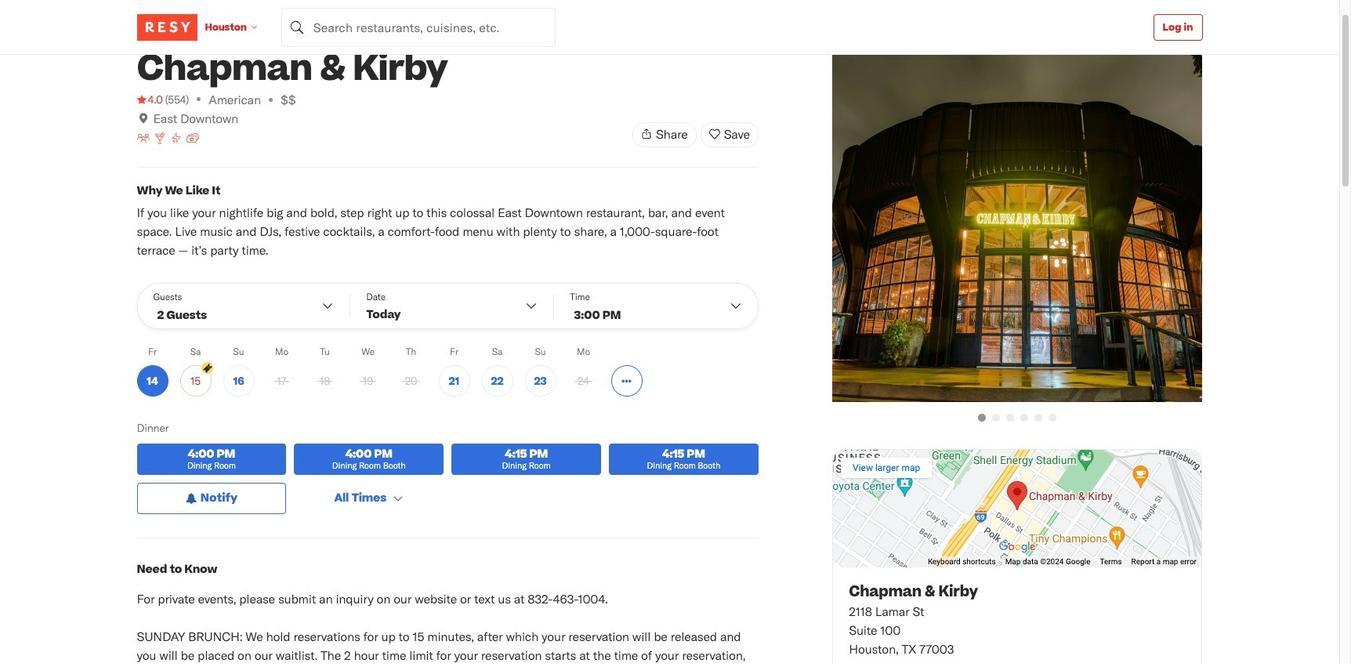 Task type: vqa. For each thing, say whether or not it's contained in the screenshot.
"field"
yes



Task type: describe. For each thing, give the bounding box(es) containing it.
june 15, 2024. has event. image
[[201, 362, 213, 374]]

Search restaurants, cuisines, etc. text field
[[281, 7, 556, 47]]



Task type: locate. For each thing, give the bounding box(es) containing it.
None field
[[281, 7, 556, 47]]

4.0 out of 5 stars image
[[137, 92, 163, 107]]



